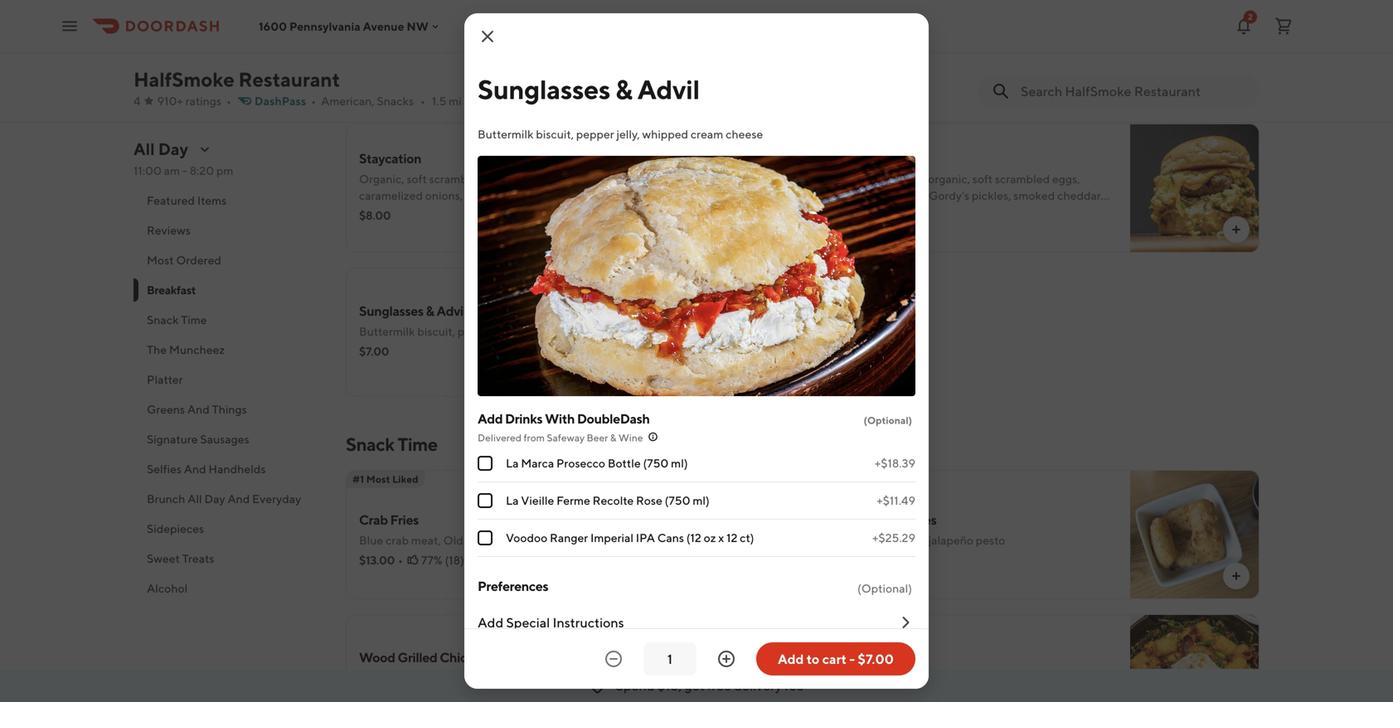 Task type: describe. For each thing, give the bounding box(es) containing it.
cheese, inside staycation organic, soft scrambled eggs, smoked cheddar cheese, caramelized onions, avocado, sriracha mayo $8.00
[[607, 172, 647, 186]]

drinks
[[505, 411, 543, 427]]

angus
[[866, 172, 897, 186]]

0 vertical spatial ml)
[[671, 457, 688, 470]]

marca
[[521, 457, 554, 470]]

most for crab fries
[[366, 474, 390, 485]]

aioli
[[541, 534, 563, 547]]

most for mac n cheese bites
[[832, 474, 856, 485]]

add special instructions button
[[478, 601, 916, 645]]

scrambled inside staycation organic, soft scrambled eggs, smoked cheddar cheese, caramelized onions, avocado, sriracha mayo $8.00
[[429, 172, 484, 186]]

caramelized for staycation
[[823, 189, 887, 202]]

crab fries blue crab meat, old bay, rosemary aioli
[[359, 512, 563, 547]]

Current quantity is 1 number field
[[654, 650, 687, 669]]

to
[[807, 652, 820, 667]]

caramelized inside staycation organic, soft scrambled eggs, smoked cheddar cheese, caramelized onions, avocado, sriracha mayo $8.00
[[359, 189, 423, 202]]

x
[[719, 531, 724, 545]]

wake
[[359, 6, 393, 22]]

hey, kamala! image
[[1131, 0, 1260, 109]]

77%
[[421, 554, 443, 567]]

buttermilk biscuit, pepper jelly, whipped cream cheese
[[478, 127, 763, 141]]

fries
[[390, 512, 419, 528]]

• for $8.00 •
[[858, 554, 863, 567]]

cheeses
[[484, 44, 527, 58]]

special
[[506, 615, 550, 631]]

get
[[685, 678, 705, 694]]

the muncheez button
[[134, 335, 326, 365]]

add to cart - $7.00 button
[[756, 643, 916, 676]]

11:00
[[134, 164, 162, 178]]

whipped inside sunglasses & advil dialog
[[642, 127, 689, 141]]

buttermilk for bake
[[359, 28, 415, 41]]

$8.00 •
[[823, 554, 863, 567]]

$13.00 •
[[359, 554, 403, 567]]

platter
[[147, 373, 183, 387]]

crab
[[359, 512, 388, 528]]

sprouts,
[[865, 44, 907, 58]]

1 vertical spatial (750
[[665, 494, 691, 508]]

selfies
[[147, 462, 182, 476]]

bottle
[[608, 457, 641, 470]]

loaded tater tots image
[[1131, 615, 1260, 703]]

1 vertical spatial ml)
[[693, 494, 710, 508]]

alcohol button
[[134, 574, 326, 604]]

with for n
[[862, 534, 885, 547]]

& for sunglasses & advil buttermilk biscuit, pepper jelly, whipped cream cheese $7.00
[[426, 303, 434, 319]]

mac n cheese bites served with pickled jalapeño pesto
[[823, 512, 1006, 547]]

1 vertical spatial (optional)
[[858, 582, 912, 596]]

recolte
[[593, 494, 634, 508]]

served for mac
[[823, 534, 860, 547]]

sausages
[[200, 433, 249, 446]]

ordered
[[176, 253, 221, 267]]

soft inside staycation organic, soft scrambled eggs, smoked cheddar cheese, caramelized onions, avocado, sriracha mayo $8.00
[[407, 172, 427, 186]]

smoky
[[823, 671, 858, 685]]

cans
[[658, 531, 684, 545]]

maple
[[823, 28, 856, 41]]

all inside brunch all day and everyday button
[[188, 492, 202, 506]]

the muncheez
[[147, 343, 225, 357]]

$8.00 inside staycation organic, soft scrambled eggs, smoked cheddar cheese, caramelized onions, avocado, sriracha mayo $8.00
[[359, 209, 391, 222]]

with for grilled
[[399, 671, 422, 685]]

american,
[[321, 94, 375, 108]]

mac
[[823, 512, 848, 528]]

$7.00 inside add to cart - $7.00 button
[[858, 652, 894, 667]]

ipa
[[636, 531, 655, 545]]

selfies and handhelds button
[[134, 455, 326, 484]]

doubledash
[[577, 411, 650, 427]]

cheese
[[860, 512, 905, 528]]

kamala!
[[851, 6, 899, 22]]

gordy's
[[929, 189, 970, 202]]

sriracha
[[515, 189, 556, 202]]

(12
[[687, 531, 702, 545]]

wake & bake buttermilk biscuit, braised short rib (pork), caramelized onion, green chili, three cheeses
[[359, 6, 645, 58]]

wood grilled chicken wings image
[[667, 615, 796, 703]]

$15,
[[658, 678, 682, 694]]

la for la vieille ferme recolte rose (750 ml)
[[506, 494, 519, 508]]

cheese inside sunglasses & advil dialog
[[726, 127, 763, 141]]

advil for sunglasses & advil
[[638, 74, 700, 105]]

liked for n
[[858, 474, 884, 485]]

red
[[1069, 28, 1087, 41]]

add item to cart image for sunglasses & advil
[[766, 367, 780, 381]]

0 items, open order cart image
[[1274, 16, 1294, 36]]

bay,
[[466, 534, 488, 547]]

american, snacks • 1.5 mi
[[321, 94, 462, 108]]

instructions
[[553, 615, 624, 631]]

with
[[545, 411, 575, 427]]

wood
[[359, 650, 395, 666]]

mac n cheese bites image
[[1131, 470, 1260, 600]]

aged
[[899, 671, 925, 685]]

$7.00 inside sunglasses & advil buttermilk biscuit, pepper jelly, whipped cream cheese $7.00
[[359, 345, 389, 358]]

wood grilled chicken wings served with our house mumbo sauce
[[359, 650, 552, 685]]

1 vertical spatial $8.00
[[823, 554, 855, 567]]

onions, inside good day ground angus beef, organic, soft scrambled eggs, caramelized onions, gordy's pickles, smoked cheddar cheese, dijonaise
[[889, 189, 927, 202]]

buttermilk inside sunglasses & advil dialog
[[478, 127, 534, 141]]

the
[[147, 343, 167, 357]]

sunglasses for sunglasses & advil
[[478, 74, 610, 105]]

alcohol
[[147, 582, 188, 596]]

mushroom,
[[966, 28, 1025, 41]]

wine
[[619, 432, 643, 444]]

onions, inside staycation organic, soft scrambled eggs, smoked cheddar cheese, caramelized onions, avocado, sriracha mayo $8.00
[[425, 189, 463, 202]]

open menu image
[[60, 16, 80, 36]]

1600
[[259, 19, 287, 33]]

greens and things
[[147, 403, 247, 416]]

Item Search search field
[[1021, 82, 1247, 100]]

imperial
[[591, 531, 634, 545]]

decrease quantity by 1 image
[[604, 649, 624, 669]]

pepper,
[[823, 44, 863, 58]]

910+
[[157, 94, 183, 108]]

sunglasses & advil image
[[667, 268, 796, 397]]

& inside add drinks with doubledash group
[[610, 432, 617, 444]]

safeway
[[547, 432, 585, 444]]

add special instructions
[[478, 615, 624, 631]]

old
[[443, 534, 464, 547]]

eggs, inside good day ground angus beef, organic, soft scrambled eggs, caramelized onions, gordy's pickles, smoked cheddar cheese, dijonaise
[[1053, 172, 1080, 186]]

add drinks with doubledash group
[[478, 410, 916, 557]]

from
[[524, 432, 545, 444]]

4
[[134, 94, 141, 108]]

breakfast
[[147, 283, 196, 297]]

cart
[[823, 652, 847, 667]]

notification bell image
[[1234, 16, 1254, 36]]

featured items
[[147, 194, 227, 207]]

add item to cart image for staycation
[[766, 223, 780, 236]]

• left 1.5 at left
[[421, 94, 425, 108]]

chili,
[[427, 44, 451, 58]]

bake
[[406, 6, 436, 22]]

la for la marca prosecco bottle (750 ml)
[[506, 457, 519, 470]]

0 horizontal spatial -
[[182, 164, 187, 178]]

oz
[[704, 531, 716, 545]]

delivered from safeway beer & wine image
[[647, 430, 660, 444]]

green inside loaded tater tots smoky bacon, aged cheddar, green onions
[[975, 671, 1006, 685]]

n
[[850, 512, 858, 528]]

rose
[[636, 494, 663, 508]]

sidepieces button
[[134, 514, 326, 544]]

add item to cart image
[[1230, 570, 1243, 583]]

greens and things button
[[134, 395, 326, 425]]

cream inside sunglasses & advil dialog
[[691, 127, 724, 141]]

1 vertical spatial time
[[398, 434, 438, 455]]

0 vertical spatial (750
[[643, 457, 669, 470]]

liked for fries
[[392, 474, 419, 485]]

jelly, inside sunglasses & advil buttermilk biscuit, pepper jelly, whipped cream cheese $7.00
[[498, 325, 522, 338]]

prosecco
[[557, 457, 606, 470]]

signature
[[147, 433, 198, 446]]

avenue
[[363, 19, 404, 33]]

cheese, inside good day ground angus beef, organic, soft scrambled eggs, caramelized onions, gordy's pickles, smoked cheddar cheese, dijonaise
[[823, 205, 863, 219]]

nw
[[407, 19, 429, 33]]

am
[[164, 164, 180, 178]]

- inside button
[[850, 652, 855, 667]]

snack inside button
[[147, 313, 179, 327]]

three
[[454, 44, 482, 58]]

cheese inside sunglasses & advil buttermilk biscuit, pepper jelly, whipped cream cheese $7.00
[[607, 325, 645, 338]]

day for good
[[858, 151, 881, 166]]

crab fries image
[[667, 470, 796, 600]]

rib
[[528, 28, 542, 41]]



Task type: vqa. For each thing, say whether or not it's contained in the screenshot.
the bottom the $8.00
yes



Task type: locate. For each thing, give the bounding box(es) containing it.
add for add drinks with doubledash
[[478, 411, 503, 427]]

1 la from the top
[[506, 457, 519, 470]]

dashpass •
[[255, 94, 316, 108]]

portobello
[[908, 28, 963, 41]]

voodoo
[[506, 531, 548, 545]]

1 vertical spatial cheese
[[607, 325, 645, 338]]

sunglasses inside sunglasses & advil buttermilk biscuit, pepper jelly, whipped cream cheese $7.00
[[359, 303, 424, 319]]

0 horizontal spatial $8.00
[[359, 209, 391, 222]]

day inside button
[[204, 492, 225, 506]]

• for $13.00 •
[[398, 554, 403, 567]]

advil inside sunglasses & advil dialog
[[638, 74, 700, 105]]

-
[[182, 164, 187, 178], [850, 652, 855, 667]]

sweet treats button
[[134, 544, 326, 574]]

• down crab on the left of page
[[398, 554, 403, 567]]

snack time up '#1 most liked'
[[346, 434, 438, 455]]

day up am
[[158, 139, 188, 159]]

1 horizontal spatial advil
[[638, 74, 700, 105]]

0 horizontal spatial advil
[[437, 303, 467, 319]]

0 vertical spatial pesto
[[936, 44, 965, 58]]

0 horizontal spatial scrambled
[[429, 172, 484, 186]]

cream inside sunglasses & advil buttermilk biscuit, pepper jelly, whipped cream cheese $7.00
[[572, 325, 605, 338]]

1 eggs, from the left
[[487, 172, 514, 186]]

liked down +$18.39
[[858, 474, 884, 485]]

cheddar inside staycation organic, soft scrambled eggs, smoked cheddar cheese, caramelized onions, avocado, sriracha mayo $8.00
[[561, 172, 604, 186]]

all up '11:00'
[[134, 139, 155, 159]]

green left onions
[[975, 671, 1006, 685]]

0 vertical spatial served
[[823, 534, 860, 547]]

&
[[396, 6, 404, 22], [615, 74, 633, 105], [426, 303, 434, 319], [610, 432, 617, 444]]

snack time inside button
[[147, 313, 207, 327]]

biscuit, for advil
[[417, 325, 455, 338]]

0 vertical spatial whipped
[[642, 127, 689, 141]]

cheese, down the ground
[[823, 205, 863, 219]]

1 vertical spatial served
[[359, 671, 396, 685]]

0 vertical spatial and
[[187, 403, 210, 416]]

1 vertical spatial pesto
[[976, 534, 1006, 547]]

1 horizontal spatial onions,
[[889, 189, 927, 202]]

1 horizontal spatial all
[[188, 492, 202, 506]]

served up $8.00 •
[[823, 534, 860, 547]]

$8.00 down organic,
[[359, 209, 391, 222]]

served inside wood grilled chicken wings served with our house mumbo sauce
[[359, 671, 396, 685]]

ground
[[823, 172, 864, 186]]

0 vertical spatial jelly,
[[617, 127, 640, 141]]

none checkbox inside add drinks with doubledash group
[[478, 494, 493, 508]]

0 vertical spatial all
[[134, 139, 155, 159]]

& inside sunglasses & advil buttermilk biscuit, pepper jelly, whipped cream cheese $7.00
[[426, 303, 434, 319]]

0 vertical spatial time
[[181, 313, 207, 327]]

sunglasses & advil dialog
[[464, 13, 929, 689]]

brunch
[[147, 492, 185, 506]]

blue
[[359, 534, 383, 547]]

1 horizontal spatial liked
[[858, 474, 884, 485]]

1 horizontal spatial most
[[366, 474, 390, 485]]

green down nw
[[394, 44, 425, 58]]

1 horizontal spatial cheese,
[[823, 205, 863, 219]]

most right #3
[[832, 474, 856, 485]]

• down halfsmoke restaurant
[[226, 94, 231, 108]]

smoked up sriracha
[[517, 172, 558, 186]]

pesto right jalapeño
[[976, 534, 1006, 547]]

add item to cart image for good day
[[1230, 223, 1243, 236]]

pesto inside hey, kamala! maple pancake, portobello mushroom, roasted red pepper, sprouts, basil pesto
[[936, 44, 965, 58]]

& for sunglasses & advil
[[615, 74, 633, 105]]

(optional)
[[864, 415, 912, 426], [858, 582, 912, 596]]

day for all
[[158, 139, 188, 159]]

most down reviews
[[147, 253, 174, 267]]

staycation image
[[667, 124, 796, 253]]

#3
[[816, 474, 830, 485]]

- right cart
[[850, 652, 855, 667]]

1 horizontal spatial scrambled
[[995, 172, 1050, 186]]

biscuit, inside wake & bake buttermilk biscuit, braised short rib (pork), caramelized onion, green chili, three cheeses
[[417, 28, 455, 41]]

snack up the
[[147, 313, 179, 327]]

ct)
[[740, 531, 754, 545]]

1 liked from the left
[[392, 474, 419, 485]]

pepper inside sunglasses & advil buttermilk biscuit, pepper jelly, whipped cream cheese $7.00
[[458, 325, 496, 338]]

2 vertical spatial add
[[778, 652, 804, 667]]

1 horizontal spatial sunglasses
[[478, 74, 610, 105]]

1 horizontal spatial cheddar
[[1058, 189, 1101, 202]]

1 onions, from the left
[[425, 189, 463, 202]]

caramelized down organic,
[[359, 189, 423, 202]]

1 scrambled from the left
[[429, 172, 484, 186]]

and for selfies
[[184, 462, 206, 476]]

treats
[[182, 552, 214, 566]]

1 horizontal spatial snack
[[346, 434, 394, 455]]

good day ground angus beef, organic, soft scrambled eggs, caramelized onions, gordy's pickles, smoked cheddar cheese, dijonaise
[[823, 151, 1101, 219]]

soft inside good day ground angus beef, organic, soft scrambled eggs, caramelized onions, gordy's pickles, smoked cheddar cheese, dijonaise
[[973, 172, 993, 186]]

• for dashpass •
[[311, 94, 316, 108]]

1 horizontal spatial -
[[850, 652, 855, 667]]

0 vertical spatial $8.00
[[359, 209, 391, 222]]

0 vertical spatial (optional)
[[864, 415, 912, 426]]

smoked right pickles,
[[1014, 189, 1055, 202]]

add for add special instructions
[[478, 615, 504, 631]]

0 horizontal spatial with
[[399, 671, 422, 685]]

staycation organic, soft scrambled eggs, smoked cheddar cheese, caramelized onions, avocado, sriracha mayo $8.00
[[359, 151, 647, 222]]

sunglasses for sunglasses & advil buttermilk biscuit, pepper jelly, whipped cream cheese $7.00
[[359, 303, 424, 319]]

mayo
[[559, 189, 587, 202]]

None checkbox
[[478, 494, 493, 508]]

caramelized right "(pork),"
[[582, 28, 645, 41]]

add item to cart image
[[766, 223, 780, 236], [1230, 223, 1243, 236], [766, 367, 780, 381]]

0 vertical spatial cream
[[691, 127, 724, 141]]

1 horizontal spatial time
[[398, 434, 438, 455]]

pesto inside mac n cheese bites served with pickled jalapeño pesto
[[976, 534, 1006, 547]]

most right #1
[[366, 474, 390, 485]]

biscuit, for bake
[[417, 28, 455, 41]]

(750 right rose at the bottom left
[[665, 494, 691, 508]]

selfies and handhelds
[[147, 462, 266, 476]]

all right brunch
[[188, 492, 202, 506]]

2 liked from the left
[[858, 474, 884, 485]]

0 horizontal spatial whipped
[[524, 325, 570, 338]]

buttermilk inside wake & bake buttermilk biscuit, braised short rib (pork), caramelized onion, green chili, three cheeses
[[359, 28, 415, 41]]

0 horizontal spatial pesto
[[936, 44, 965, 58]]

1 vertical spatial whipped
[[524, 325, 570, 338]]

add for add to cart - $7.00
[[778, 652, 804, 667]]

0 vertical spatial snack time
[[147, 313, 207, 327]]

caramelized down the ground
[[823, 189, 887, 202]]

- right am
[[182, 164, 187, 178]]

jelly, inside sunglasses & advil dialog
[[617, 127, 640, 141]]

ml) right 'bottle'
[[671, 457, 688, 470]]

with inside wood grilled chicken wings served with our house mumbo sauce
[[399, 671, 422, 685]]

advil
[[638, 74, 700, 105], [437, 303, 467, 319]]

scrambled up pickles,
[[995, 172, 1050, 186]]

halfsmoke restaurant
[[134, 68, 340, 91]]

1 horizontal spatial cream
[[691, 127, 724, 141]]

mumbo
[[478, 671, 519, 685]]

with down grilled
[[399, 671, 422, 685]]

beer
[[587, 432, 608, 444]]

delivery
[[734, 678, 782, 694]]

cream
[[691, 127, 724, 141], [572, 325, 605, 338]]

2 horizontal spatial caramelized
[[823, 189, 887, 202]]

0 horizontal spatial jelly,
[[498, 325, 522, 338]]

0 horizontal spatial soft
[[407, 172, 427, 186]]

0 horizontal spatial served
[[359, 671, 396, 685]]

smoked inside good day ground angus beef, organic, soft scrambled eggs, caramelized onions, gordy's pickles, smoked cheddar cheese, dijonaise
[[1014, 189, 1055, 202]]

delivered from safeway beer & wine
[[478, 432, 643, 444]]

sweet treats
[[147, 552, 214, 566]]

all day
[[134, 139, 188, 159]]

1 vertical spatial cream
[[572, 325, 605, 338]]

pickled
[[888, 534, 926, 547]]

1 vertical spatial with
[[399, 671, 422, 685]]

cheese, down buttermilk biscuit, pepper jelly, whipped cream cheese
[[607, 172, 647, 186]]

time up '#1 most liked'
[[398, 434, 438, 455]]

2 vertical spatial and
[[228, 492, 250, 506]]

sunglasses
[[478, 74, 610, 105], [359, 303, 424, 319]]

2 eggs, from the left
[[1053, 172, 1080, 186]]

soft up pickles,
[[973, 172, 993, 186]]

time inside snack time button
[[181, 313, 207, 327]]

0 vertical spatial -
[[182, 164, 187, 178]]

la marca prosecco bottle (750 ml)
[[506, 457, 688, 470]]

biscuit, inside sunglasses & advil buttermilk biscuit, pepper jelly, whipped cream cheese $7.00
[[417, 325, 455, 338]]

add up delivered
[[478, 411, 503, 427]]

signature sausages
[[147, 433, 249, 446]]

1 vertical spatial biscuit,
[[536, 127, 574, 141]]

served down wood
[[359, 671, 396, 685]]

(optional) inside add drinks with doubledash group
[[864, 415, 912, 426]]

(750 down delivered from safeway beer & wine image
[[643, 457, 669, 470]]

buttermilk inside sunglasses & advil buttermilk biscuit, pepper jelly, whipped cream cheese $7.00
[[359, 325, 415, 338]]

served inside mac n cheese bites served with pickled jalapeño pesto
[[823, 534, 860, 547]]

0 vertical spatial cheddar
[[561, 172, 604, 186]]

pepper
[[576, 127, 614, 141], [458, 325, 496, 338]]

add
[[478, 411, 503, 427], [478, 615, 504, 631], [778, 652, 804, 667]]

add left to
[[778, 652, 804, 667]]

0 vertical spatial with
[[862, 534, 885, 547]]

increase quantity by 1 image
[[717, 649, 737, 669]]

jelly,
[[617, 127, 640, 141], [498, 325, 522, 338]]

organic,
[[359, 172, 405, 186]]

0 vertical spatial smoked
[[517, 172, 558, 186]]

$13.00
[[359, 554, 395, 567]]

1 horizontal spatial snack time
[[346, 434, 438, 455]]

0 horizontal spatial onions,
[[425, 189, 463, 202]]

2 vertical spatial biscuit,
[[417, 325, 455, 338]]

and down handhelds
[[228, 492, 250, 506]]

bites
[[907, 512, 937, 528]]

eggs, inside staycation organic, soft scrambled eggs, smoked cheddar cheese, caramelized onions, avocado, sriracha mayo $8.00
[[487, 172, 514, 186]]

scrambled up avocado,
[[429, 172, 484, 186]]

0 horizontal spatial caramelized
[[359, 189, 423, 202]]

platter button
[[134, 365, 326, 395]]

11:00 am - 8:20 pm
[[134, 164, 233, 178]]

served for wood
[[359, 671, 396, 685]]

0 horizontal spatial all
[[134, 139, 155, 159]]

2 horizontal spatial most
[[832, 474, 856, 485]]

time up muncheez
[[181, 313, 207, 327]]

0 vertical spatial sunglasses
[[478, 74, 610, 105]]

day up angus
[[858, 151, 881, 166]]

• left 83%
[[858, 554, 863, 567]]

good day image
[[1131, 124, 1260, 253]]

biscuit,
[[417, 28, 455, 41], [536, 127, 574, 141], [417, 325, 455, 338]]

0 vertical spatial green
[[394, 44, 425, 58]]

1 vertical spatial jelly,
[[498, 325, 522, 338]]

ml) up (12
[[693, 494, 710, 508]]

most inside button
[[147, 253, 174, 267]]

#1
[[353, 474, 364, 485]]

0 horizontal spatial green
[[394, 44, 425, 58]]

and down signature sausages
[[184, 462, 206, 476]]

0 horizontal spatial snack
[[147, 313, 179, 327]]

caramelized inside good day ground angus beef, organic, soft scrambled eggs, caramelized onions, gordy's pickles, smoked cheddar cheese, dijonaise
[[823, 189, 887, 202]]

1 horizontal spatial pepper
[[576, 127, 614, 141]]

cheddar
[[561, 172, 604, 186], [1058, 189, 1101, 202]]

• down restaurant
[[311, 94, 316, 108]]

1 vertical spatial and
[[184, 462, 206, 476]]

1 horizontal spatial served
[[823, 534, 860, 547]]

0 horizontal spatial cheese
[[607, 325, 645, 338]]

close sunglasses & advil image
[[478, 27, 498, 46]]

wake & bake image
[[667, 0, 796, 109]]

and for greens
[[187, 403, 210, 416]]

advil inside sunglasses & advil buttermilk biscuit, pepper jelly, whipped cream cheese $7.00
[[437, 303, 467, 319]]

0 horizontal spatial cheddar
[[561, 172, 604, 186]]

and up signature sausages
[[187, 403, 210, 416]]

910+ ratings •
[[157, 94, 231, 108]]

0 horizontal spatial ml)
[[671, 457, 688, 470]]

1 vertical spatial $7.00
[[858, 652, 894, 667]]

roasted
[[1027, 28, 1067, 41]]

onions, left avocado,
[[425, 189, 463, 202]]

0 horizontal spatial cream
[[572, 325, 605, 338]]

0 vertical spatial cheese
[[726, 127, 763, 141]]

featured items button
[[134, 186, 326, 216]]

pepper inside sunglasses & advil dialog
[[576, 127, 614, 141]]

0 horizontal spatial $7.00
[[359, 345, 389, 358]]

meat,
[[411, 534, 441, 547]]

snack up #1
[[346, 434, 394, 455]]

vieille
[[521, 494, 554, 508]]

8:20
[[190, 164, 214, 178]]

smoked inside staycation organic, soft scrambled eggs, smoked cheddar cheese, caramelized onions, avocado, sriracha mayo $8.00
[[517, 172, 558, 186]]

day
[[158, 139, 188, 159], [858, 151, 881, 166], [204, 492, 225, 506]]

caramelized for all day
[[582, 28, 645, 41]]

green inside wake & bake buttermilk biscuit, braised short rib (pork), caramelized onion, green chili, three cheeses
[[394, 44, 425, 58]]

caramelized inside wake & bake buttermilk biscuit, braised short rib (pork), caramelized onion, green chili, three cheeses
[[582, 28, 645, 41]]

eggs,
[[487, 172, 514, 186], [1053, 172, 1080, 186]]

wings
[[491, 650, 529, 666]]

la vieille ferme recolte rose (750 ml)
[[506, 494, 710, 508]]

0 horizontal spatial smoked
[[517, 172, 558, 186]]

$10.00
[[823, 209, 860, 222]]

onions, down "beef,"
[[889, 189, 927, 202]]

jalapeño
[[929, 534, 974, 547]]

1 horizontal spatial with
[[862, 534, 885, 547]]

1 vertical spatial sunglasses
[[359, 303, 424, 319]]

day down selfies and handhelds
[[204, 492, 225, 506]]

1 vertical spatial cheese,
[[823, 205, 863, 219]]

None checkbox
[[478, 456, 493, 471], [478, 531, 493, 546], [478, 456, 493, 471], [478, 531, 493, 546]]

scrambled inside good day ground angus beef, organic, soft scrambled eggs, caramelized onions, gordy's pickles, smoked cheddar cheese, dijonaise
[[995, 172, 1050, 186]]

0 vertical spatial advil
[[638, 74, 700, 105]]

buttermilk for advil
[[359, 325, 415, 338]]

day inside good day ground angus beef, organic, soft scrambled eggs, caramelized onions, gordy's pickles, smoked cheddar cheese, dijonaise
[[858, 151, 881, 166]]

1 vertical spatial snack
[[346, 434, 394, 455]]

soft down staycation
[[407, 172, 427, 186]]

la left vieille
[[506, 494, 519, 508]]

la left the marca
[[506, 457, 519, 470]]

1 vertical spatial la
[[506, 494, 519, 508]]

2 onions, from the left
[[889, 189, 927, 202]]

(18)
[[445, 554, 464, 567]]

rosemary
[[490, 534, 539, 547]]

0 vertical spatial biscuit,
[[417, 28, 455, 41]]

pesto down portobello
[[936, 44, 965, 58]]

loaded tater tots smoky bacon, aged cheddar, green onions
[[823, 650, 1043, 685]]

0 vertical spatial snack
[[147, 313, 179, 327]]

2 soft from the left
[[973, 172, 993, 186]]

cheddar inside good day ground angus beef, organic, soft scrambled eggs, caramelized onions, gordy's pickles, smoked cheddar cheese, dijonaise
[[1058, 189, 1101, 202]]

hey,
[[823, 6, 849, 22]]

#3 most liked
[[816, 474, 884, 485]]

1 horizontal spatial eggs,
[[1053, 172, 1080, 186]]

2 vertical spatial buttermilk
[[359, 325, 415, 338]]

our
[[424, 671, 442, 685]]

brunch all day and everyday
[[147, 492, 301, 506]]

add left the special
[[478, 615, 504, 631]]

la
[[506, 457, 519, 470], [506, 494, 519, 508]]

1 soft from the left
[[407, 172, 427, 186]]

(optional) up +$18.39
[[864, 415, 912, 426]]

sunglasses inside sunglasses & advil dialog
[[478, 74, 610, 105]]

1 horizontal spatial $8.00
[[823, 554, 855, 567]]

with down the cheese
[[862, 534, 885, 547]]

served
[[823, 534, 860, 547], [359, 671, 396, 685]]

12
[[727, 531, 738, 545]]

0 horizontal spatial eggs,
[[487, 172, 514, 186]]

& for wake & bake buttermilk biscuit, braised short rib (pork), caramelized onion, green chili, three cheeses
[[396, 6, 404, 22]]

advil for sunglasses & advil buttermilk biscuit, pepper jelly, whipped cream cheese $7.00
[[437, 303, 467, 319]]

2 scrambled from the left
[[995, 172, 1050, 186]]

whipped inside sunglasses & advil buttermilk biscuit, pepper jelly, whipped cream cheese $7.00
[[524, 325, 570, 338]]

liked up fries
[[392, 474, 419, 485]]

0 vertical spatial $7.00
[[359, 345, 389, 358]]

1.5
[[432, 94, 447, 108]]

cheese
[[726, 127, 763, 141], [607, 325, 645, 338]]

2 la from the top
[[506, 494, 519, 508]]

1600 pennsylvania avenue nw button
[[259, 19, 442, 33]]

most
[[147, 253, 174, 267], [366, 474, 390, 485], [832, 474, 856, 485]]

sunglasses & advil buttermilk biscuit, pepper jelly, whipped cream cheese $7.00
[[359, 303, 645, 358]]

0 vertical spatial pepper
[[576, 127, 614, 141]]

1 horizontal spatial whipped
[[642, 127, 689, 141]]

buttermilk
[[359, 28, 415, 41], [478, 127, 534, 141], [359, 325, 415, 338]]

biscuit, inside sunglasses & advil dialog
[[536, 127, 574, 141]]

add drinks with doubledash
[[478, 411, 650, 427]]

1 vertical spatial green
[[975, 671, 1006, 685]]

1 vertical spatial all
[[188, 492, 202, 506]]

1 horizontal spatial soft
[[973, 172, 993, 186]]

& inside wake & bake buttermilk biscuit, braised short rib (pork), caramelized onion, green chili, three cheeses
[[396, 6, 404, 22]]

(optional) down 83%
[[858, 582, 912, 596]]

pancake,
[[859, 28, 906, 41]]

+$11.49
[[877, 494, 916, 508]]

liked
[[392, 474, 419, 485], [858, 474, 884, 485]]

1 vertical spatial snack time
[[346, 434, 438, 455]]

with inside mac n cheese bites served with pickled jalapeño pesto
[[862, 534, 885, 547]]

83%
[[881, 554, 904, 567]]

1 horizontal spatial smoked
[[1014, 189, 1055, 202]]

add inside group
[[478, 411, 503, 427]]

handhelds
[[209, 462, 266, 476]]

1 horizontal spatial jelly,
[[617, 127, 640, 141]]

2 horizontal spatial day
[[858, 151, 881, 166]]

onions
[[1008, 671, 1043, 685]]

snack time down breakfast
[[147, 313, 207, 327]]

1 horizontal spatial cheese
[[726, 127, 763, 141]]

pesto
[[936, 44, 965, 58], [976, 534, 1006, 547]]

1 vertical spatial pepper
[[458, 325, 496, 338]]

$8.00 down mac
[[823, 554, 855, 567]]



